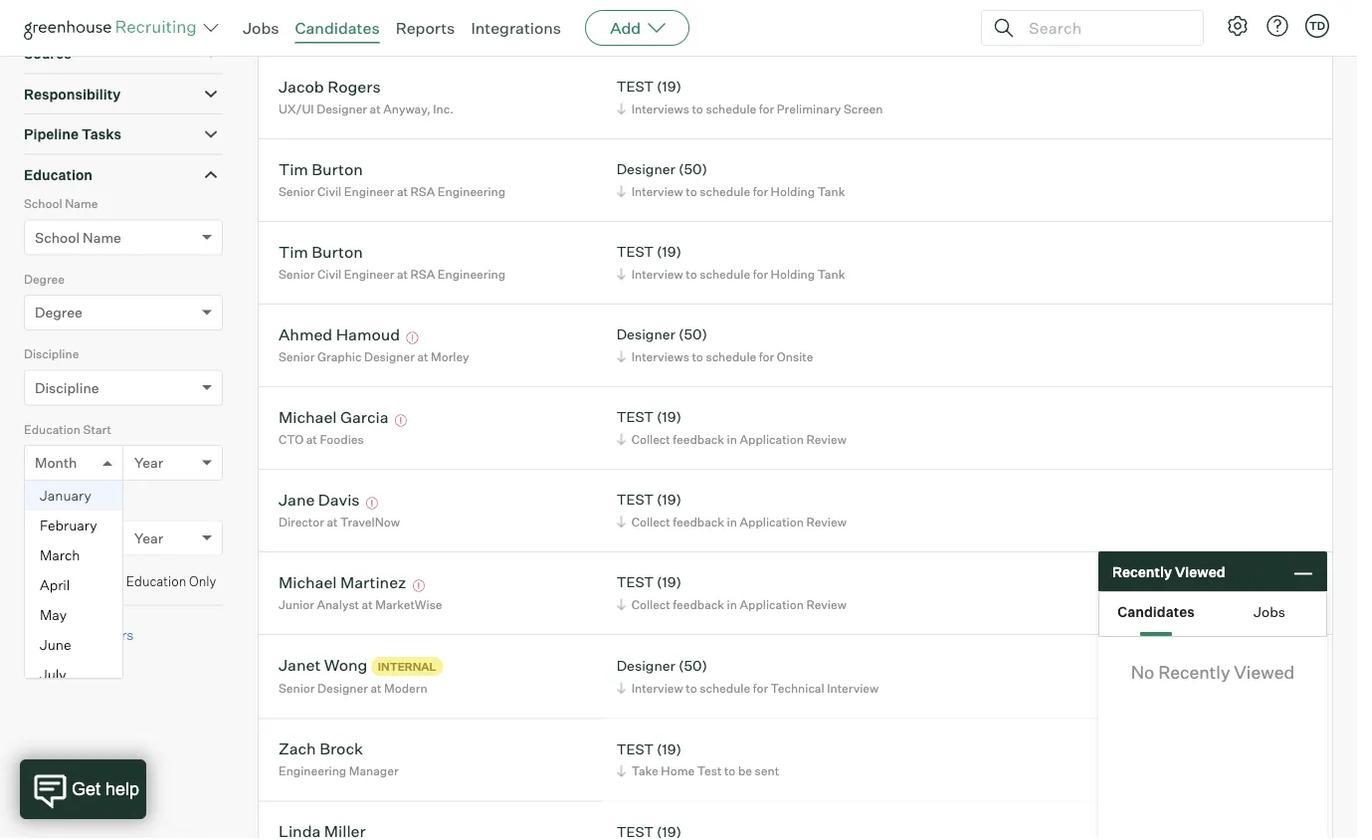 Task type: locate. For each thing, give the bounding box(es) containing it.
2 feedback from the top
[[673, 514, 725, 529]]

2 collect from the top
[[632, 514, 671, 529]]

review for jane davis
[[807, 514, 847, 529]]

school name element
[[24, 194, 223, 269]]

2 tim burton senior civil engineer at rsa engineering from the top
[[279, 242, 506, 281]]

at
[[370, 19, 381, 34], [370, 101, 381, 116], [397, 184, 408, 199], [397, 266, 408, 281], [417, 349, 428, 364], [306, 432, 317, 447], [327, 514, 338, 529], [362, 597, 373, 612], [371, 681, 382, 696]]

0 vertical spatial civil
[[318, 184, 342, 199]]

interview for designer (50) interview to schedule for holding tank
[[632, 184, 683, 199]]

2 vertical spatial holding
[[771, 266, 815, 281]]

1 vertical spatial (50)
[[679, 326, 708, 343]]

0 vertical spatial tim burton senior civil engineer at rsa engineering
[[279, 159, 506, 199]]

2 month from the top
[[35, 529, 77, 547]]

tim burton link for designer
[[279, 159, 363, 182]]

(50) down interviews to schedule for preliminary screen link
[[679, 160, 708, 178]]

3 test from the top
[[617, 408, 654, 426]]

1 vertical spatial name
[[83, 229, 121, 246]]

interviews
[[632, 101, 690, 116], [632, 349, 690, 364]]

to inside designer (50) interviews to schedule for onsite
[[692, 349, 704, 364]]

be
[[738, 764, 752, 779]]

1 review from the top
[[807, 432, 847, 447]]

list box
[[25, 481, 122, 690]]

burton for test (19)
[[312, 242, 363, 261]]

1 application from the top
[[740, 432, 804, 447]]

2 tim from the top
[[279, 242, 308, 261]]

1 vertical spatial tim burton senior civil engineer at rsa engineering
[[279, 242, 506, 281]]

0 vertical spatial inc.
[[433, 19, 454, 34]]

1 (50) from the top
[[679, 160, 708, 178]]

2 vertical spatial collect feedback in application review link
[[614, 595, 852, 614]]

application for michael martinez
[[740, 597, 804, 612]]

jobs up no recently viewed
[[1254, 603, 1286, 621]]

2 vertical spatial feedback
[[673, 597, 725, 612]]

1 test from the top
[[617, 78, 654, 95]]

0 vertical spatial candidates
[[295, 18, 380, 38]]

(50) up interview to schedule for technical interview link
[[679, 657, 708, 674]]

degree element
[[24, 269, 223, 345]]

martinez
[[340, 572, 406, 592]]

to right add
[[686, 19, 697, 34]]

(50) inside designer (50) interview to schedule for technical interview
[[679, 657, 708, 674]]

designer (50) interviews to schedule for onsite
[[617, 326, 814, 364]]

profile
[[24, 5, 68, 22]]

5 (19) from the top
[[657, 574, 682, 591]]

in
[[727, 432, 737, 447], [727, 514, 737, 529], [727, 597, 737, 612]]

year up most recent education only
[[134, 529, 163, 547]]

engineer for test (19)
[[344, 266, 395, 281]]

1 vertical spatial holding
[[771, 184, 815, 199]]

collect feedback in application review link for michael martinez
[[614, 595, 852, 614]]

tank inside test (19) interview to schedule for holding tank
[[818, 266, 845, 281]]

1 collect from the top
[[632, 432, 671, 447]]

1 vertical spatial rsa
[[411, 266, 435, 281]]

engineer up hamoud at the left
[[344, 266, 395, 281]]

2 vertical spatial test (19) collect feedback in application review
[[617, 574, 847, 612]]

ahmed hamoud link
[[279, 324, 400, 347]]

0 vertical spatial in
[[727, 432, 737, 447]]

0 vertical spatial interviews
[[632, 101, 690, 116]]

1 tim burton senior civil engineer at rsa engineering from the top
[[279, 159, 506, 199]]

0 vertical spatial anyway,
[[383, 19, 431, 34]]

2 year from the top
[[134, 529, 163, 547]]

inc.
[[433, 19, 454, 34], [433, 101, 454, 116]]

analyst
[[317, 597, 359, 612]]

(50) inside designer (50) interviews to schedule for onsite
[[679, 326, 708, 343]]

zach brock engineering manager
[[279, 739, 399, 779]]

0 vertical spatial rsa
[[411, 184, 435, 199]]

for inside designer (50) interview to schedule for holding tank
[[753, 184, 768, 199]]

2 test from the top
[[617, 243, 654, 260]]

month down 'education end' on the bottom of the page
[[35, 529, 77, 547]]

feedback for michael garcia
[[673, 432, 725, 447]]

1 vertical spatial interview to schedule for holding tank link
[[614, 182, 850, 201]]

test (19) collect feedback in application review for michael garcia
[[617, 408, 847, 447]]

1 horizontal spatial candidates
[[1118, 603, 1195, 621]]

1 test (19) collect feedback in application review from the top
[[617, 408, 847, 447]]

for inside designer (50) interview to schedule for technical interview
[[753, 680, 768, 695]]

1 engineer from the top
[[344, 184, 395, 199]]

tim burton senior civil engineer at rsa engineering up hamoud at the left
[[279, 242, 506, 281]]

3 collect from the top
[[632, 597, 671, 612]]

2 tank from the top
[[818, 184, 845, 199]]

1 vertical spatial test (19) collect feedback in application review
[[617, 491, 847, 529]]

2 review from the top
[[807, 514, 847, 529]]

6 (19) from the top
[[657, 740, 682, 758]]

1 burton from the top
[[312, 159, 363, 179]]

for for designer (50) interviews to schedule for onsite
[[759, 349, 775, 364]]

1 vertical spatial review
[[807, 514, 847, 529]]

to up test (19) interview to schedule for holding tank
[[686, 184, 697, 199]]

rsa for test (19)
[[411, 266, 435, 281]]

2 senior from the top
[[279, 266, 315, 281]]

holding inside designer (50) interview to schedule for holding tank
[[771, 184, 815, 199]]

2 holding from the top
[[771, 184, 815, 199]]

burton up ahmed hamoud
[[312, 242, 363, 261]]

michael martinez has been in application review for more than 5 days image
[[410, 580, 428, 592]]

(50) up interviews to schedule for onsite link
[[679, 326, 708, 343]]

education up february
[[24, 497, 81, 512]]

schedule inside test (19) interviews to schedule for preliminary screen
[[706, 101, 757, 116]]

name down pipeline tasks
[[65, 196, 98, 211]]

configure image
[[1226, 14, 1250, 38]]

review for michael garcia
[[807, 432, 847, 447]]

civil
[[318, 184, 342, 199], [318, 266, 342, 281]]

2 ux/ui from the top
[[279, 101, 314, 116]]

cto at foodies
[[279, 432, 364, 447]]

(19) for junior analyst at marketwise
[[657, 574, 682, 591]]

schedule left onsite
[[706, 349, 757, 364]]

interview
[[632, 19, 683, 34], [632, 184, 683, 199], [632, 266, 683, 281], [632, 680, 683, 695], [827, 680, 879, 695]]

schedule left technical
[[700, 680, 751, 695]]

2 interview to schedule for holding tank link from the top
[[614, 182, 850, 201]]

(50) for janet wong
[[679, 657, 708, 674]]

interviews inside test (19) interviews to schedule for preliminary screen
[[632, 101, 690, 116]]

2 interviews from the top
[[632, 349, 690, 364]]

1 vertical spatial year
[[134, 529, 163, 547]]

for inside test (19) interview to schedule for holding tank
[[753, 266, 768, 281]]

2 vertical spatial review
[[807, 597, 847, 612]]

2 rsa from the top
[[411, 266, 435, 281]]

schedule
[[700, 19, 751, 34], [706, 101, 757, 116], [700, 184, 751, 199], [700, 266, 751, 281], [706, 349, 757, 364], [700, 680, 751, 695]]

ux/ui designer at anyway, inc.
[[279, 19, 454, 34]]

collect feedback in application review link
[[614, 430, 852, 449], [614, 512, 852, 531], [614, 595, 852, 614]]

for inside designer (50) interviews to schedule for onsite
[[759, 349, 775, 364]]

tasks
[[82, 126, 122, 143]]

3 feedback from the top
[[673, 597, 725, 612]]

candidates up the jacob rogers link
[[295, 18, 380, 38]]

designer inside designer (50) interviews to schedule for onsite
[[617, 326, 676, 343]]

0 vertical spatial interview to schedule for holding tank link
[[614, 17, 850, 36]]

0 vertical spatial year
[[134, 454, 163, 471]]

interview to schedule for holding tank link
[[614, 17, 850, 36], [614, 182, 850, 201], [614, 264, 850, 283]]

ux/ui down jacob
[[279, 101, 314, 116]]

for for test (19) interviews to schedule for preliminary screen
[[759, 101, 775, 116]]

feedback
[[673, 432, 725, 447], [673, 514, 725, 529], [673, 597, 725, 612]]

2 anyway, from the top
[[383, 101, 431, 116]]

2 application from the top
[[740, 514, 804, 529]]

0 vertical spatial ux/ui
[[279, 19, 314, 34]]

1 anyway, from the top
[[383, 19, 431, 34]]

1 vertical spatial michael
[[279, 572, 337, 592]]

name
[[65, 196, 98, 211], [83, 229, 121, 246]]

degree down school name element
[[24, 271, 65, 286]]

2 michael from the top
[[279, 572, 337, 592]]

may
[[40, 606, 67, 624]]

0 vertical spatial tim
[[279, 159, 308, 179]]

2 vertical spatial engineering
[[279, 764, 347, 779]]

test for senior civil engineer at rsa engineering
[[617, 243, 654, 260]]

junior analyst at marketwise
[[279, 597, 442, 612]]

tim burton link up ahmed
[[279, 242, 363, 264]]

for left technical
[[753, 680, 768, 695]]

tim for designer
[[279, 159, 308, 179]]

2 vertical spatial collect
[[632, 597, 671, 612]]

schedule up designer (50) interviews to schedule for onsite
[[700, 266, 751, 281]]

engineer down jacob rogers ux/ui designer at anyway, inc.
[[344, 184, 395, 199]]

interviews inside designer (50) interviews to schedule for onsite
[[632, 349, 690, 364]]

holding down preliminary
[[771, 184, 815, 199]]

school up degree element
[[35, 229, 80, 246]]

may option
[[25, 600, 122, 630]]

3 (50) from the top
[[679, 657, 708, 674]]

anyway, right candidates link
[[383, 19, 431, 34]]

in for michael garcia
[[727, 432, 737, 447]]

recently
[[1113, 563, 1173, 580], [1159, 661, 1231, 683]]

4 (19) from the top
[[657, 491, 682, 508]]

jobs
[[243, 18, 279, 38], [1254, 603, 1286, 621]]

degree up discipline element
[[35, 304, 82, 321]]

tim burton link down the jacob rogers link
[[279, 159, 363, 182]]

civil for designer (50)
[[318, 184, 342, 199]]

test (19) interview to schedule for holding tank
[[617, 243, 845, 281]]

test inside test (19) interviews to schedule for preliminary screen
[[617, 78, 654, 95]]

for for designer (50) interview to schedule for holding tank
[[753, 184, 768, 199]]

for up test (19) interviews to schedule for preliminary screen
[[753, 19, 768, 34]]

engineering for test
[[438, 266, 506, 281]]

schedule for designer (50) interviews to schedule for onsite
[[706, 349, 757, 364]]

year down discipline element
[[134, 454, 163, 471]]

test inside test (19) interview to schedule for holding tank
[[617, 243, 654, 260]]

1 year from the top
[[134, 454, 163, 471]]

wong
[[324, 655, 368, 675]]

jacob rogers link
[[279, 76, 381, 99]]

1 vertical spatial interviews
[[632, 349, 690, 364]]

tim burton senior civil engineer at rsa engineering down jacob rogers ux/ui designer at anyway, inc.
[[279, 159, 506, 199]]

Most Recent Education Only checkbox
[[28, 573, 41, 586]]

schedule inside designer (50) interview to schedule for technical interview
[[700, 680, 751, 695]]

0 vertical spatial jobs
[[243, 18, 279, 38]]

take home test to be sent link
[[614, 762, 784, 781]]

burton down jacob rogers ux/ui designer at anyway, inc.
[[312, 159, 363, 179]]

for left preliminary
[[759, 101, 775, 116]]

2 vertical spatial (50)
[[679, 657, 708, 674]]

None field
[[25, 446, 45, 480]]

ahmed hamoud
[[279, 324, 400, 344]]

tab list
[[1100, 592, 1327, 636]]

1 vertical spatial feedback
[[673, 514, 725, 529]]

tank inside designer (50) interview to schedule for holding tank
[[818, 184, 845, 199]]

application
[[740, 432, 804, 447], [740, 514, 804, 529], [740, 597, 804, 612]]

0 horizontal spatial candidates
[[295, 18, 380, 38]]

interview inside designer (50) interview to schedule for holding tank
[[632, 184, 683, 199]]

1 horizontal spatial viewed
[[1235, 661, 1295, 683]]

2 engineer from the top
[[344, 266, 395, 281]]

1 vertical spatial anyway,
[[383, 101, 431, 116]]

tab list containing candidates
[[1100, 592, 1327, 636]]

(19) inside test (19) interview to schedule for holding tank
[[657, 243, 682, 260]]

6 test from the top
[[617, 740, 654, 758]]

interview to schedule for holding tank link up test (19) interview to schedule for holding tank
[[614, 182, 850, 201]]

for up designer (50) interviews to schedule for onsite
[[753, 266, 768, 281]]

interview for test (19) interview to schedule for holding tank
[[632, 266, 683, 281]]

2 tim burton link from the top
[[279, 242, 363, 264]]

test
[[617, 78, 654, 95], [617, 243, 654, 260], [617, 408, 654, 426], [617, 491, 654, 508], [617, 574, 654, 591], [617, 740, 654, 758]]

senior
[[279, 184, 315, 199], [279, 266, 315, 281], [279, 349, 315, 364], [279, 681, 315, 696]]

1 vertical spatial in
[[727, 514, 737, 529]]

0 vertical spatial review
[[807, 432, 847, 447]]

schedule inside designer (50) interview to schedule for holding tank
[[700, 184, 751, 199]]

0 vertical spatial feedback
[[673, 432, 725, 447]]

1 feedback from the top
[[673, 432, 725, 447]]

engineer for designer (50)
[[344, 184, 395, 199]]

1 vertical spatial collect
[[632, 514, 671, 529]]

5 test from the top
[[617, 574, 654, 591]]

manager
[[349, 764, 399, 779]]

michael up junior
[[279, 572, 337, 592]]

interview to schedule for holding tank link for (19)
[[614, 264, 850, 283]]

july
[[40, 666, 66, 684]]

ux/ui up jacob
[[279, 19, 314, 34]]

ux/ui inside jacob rogers ux/ui designer at anyway, inc.
[[279, 101, 314, 116]]

holding up onsite
[[771, 266, 815, 281]]

0 vertical spatial burton
[[312, 159, 363, 179]]

feedback for jane davis
[[673, 514, 725, 529]]

schedule up test (19) interview to schedule for holding tank
[[700, 184, 751, 199]]

1 michael from the top
[[279, 407, 337, 427]]

month up january
[[35, 454, 77, 471]]

1 in from the top
[[727, 432, 737, 447]]

1 vertical spatial tim burton link
[[279, 242, 363, 264]]

2 (50) from the top
[[679, 326, 708, 343]]

2 inc. from the top
[[433, 101, 454, 116]]

1 vertical spatial ux/ui
[[279, 101, 314, 116]]

2 vertical spatial interview to schedule for holding tank link
[[614, 264, 850, 283]]

degree
[[24, 271, 65, 286], [35, 304, 82, 321]]

education for education
[[24, 166, 93, 183]]

year for education start
[[134, 454, 163, 471]]

0 vertical spatial collect
[[632, 432, 671, 447]]

application for michael garcia
[[740, 432, 804, 447]]

holding up test (19) interviews to schedule for preliminary screen
[[771, 19, 815, 34]]

jobs up jacob
[[243, 18, 279, 38]]

3 holding from the top
[[771, 266, 815, 281]]

1 vertical spatial burton
[[312, 242, 363, 261]]

1 vertical spatial viewed
[[1235, 661, 1295, 683]]

school down pipeline
[[24, 196, 62, 211]]

1 tank from the top
[[818, 19, 845, 34]]

(19) for senior civil engineer at rsa engineering
[[657, 243, 682, 260]]

0 vertical spatial tim burton link
[[279, 159, 363, 182]]

school name down pipeline
[[24, 196, 98, 211]]

1 vertical spatial engineering
[[438, 266, 506, 281]]

1 vertical spatial collect feedback in application review link
[[614, 512, 852, 531]]

senior graphic designer at morley
[[279, 349, 469, 364]]

to up designer (50) interview to schedule for holding tank
[[692, 101, 704, 116]]

1 (19) from the top
[[657, 78, 682, 95]]

for inside test (19) interviews to schedule for preliminary screen
[[759, 101, 775, 116]]

education left start
[[24, 422, 81, 437]]

list box containing january
[[25, 481, 122, 690]]

to up test (19) take home test to be sent
[[686, 680, 697, 695]]

to
[[686, 19, 697, 34], [692, 101, 704, 116], [686, 184, 697, 199], [686, 266, 697, 281], [692, 349, 704, 364], [686, 680, 697, 695], [725, 764, 736, 779]]

to left onsite
[[692, 349, 704, 364]]

davis
[[318, 489, 360, 509]]

3 test (19) collect feedback in application review from the top
[[617, 574, 847, 612]]

0 vertical spatial application
[[740, 432, 804, 447]]

ux/ui
[[279, 19, 314, 34], [279, 101, 314, 116]]

to inside test (19) interviews to schedule for preliminary screen
[[692, 101, 704, 116]]

0 vertical spatial michael
[[279, 407, 337, 427]]

3 review from the top
[[807, 597, 847, 612]]

1 rsa from the top
[[411, 184, 435, 199]]

3 application from the top
[[740, 597, 804, 612]]

graphic
[[318, 349, 362, 364]]

year
[[134, 454, 163, 471], [134, 529, 163, 547]]

to inside designer (50) interview to schedule for holding tank
[[686, 184, 697, 199]]

education down pipeline
[[24, 166, 93, 183]]

4 test from the top
[[617, 491, 654, 508]]

1 vertical spatial tim
[[279, 242, 308, 261]]

0 vertical spatial holding
[[771, 19, 815, 34]]

1 civil from the top
[[318, 184, 342, 199]]

reset
[[54, 626, 90, 643]]

test inside test (19) take home test to be sent
[[617, 740, 654, 758]]

0 vertical spatial school name
[[24, 196, 98, 211]]

test (19) take home test to be sent
[[617, 740, 779, 779]]

1 vertical spatial school name
[[35, 229, 121, 246]]

1 interviews from the top
[[632, 101, 690, 116]]

0 vertical spatial (50)
[[679, 160, 708, 178]]

0 vertical spatial tank
[[818, 19, 845, 34]]

1 vertical spatial jobs
[[1254, 603, 1286, 621]]

inc. left integrations
[[433, 19, 454, 34]]

tim up ahmed
[[279, 242, 308, 261]]

jacob
[[279, 76, 324, 96]]

rsa
[[411, 184, 435, 199], [411, 266, 435, 281]]

3 senior from the top
[[279, 349, 315, 364]]

anyway,
[[383, 19, 431, 34], [383, 101, 431, 116]]

to inside designer (50) interview to schedule for technical interview
[[686, 680, 697, 695]]

schedule inside test (19) interview to schedule for holding tank
[[700, 266, 751, 281]]

1 vertical spatial application
[[740, 514, 804, 529]]

director
[[279, 514, 324, 529]]

onsite
[[777, 349, 814, 364]]

0 vertical spatial engineering
[[438, 184, 506, 199]]

designer
[[317, 19, 367, 34], [317, 101, 367, 116], [617, 160, 676, 178], [617, 326, 676, 343], [364, 349, 415, 364], [617, 657, 676, 674], [318, 681, 368, 696]]

filters
[[94, 626, 134, 643]]

1 vertical spatial civil
[[318, 266, 342, 281]]

1 vertical spatial discipline
[[35, 379, 99, 396]]

test (19) collect feedback in application review for jane davis
[[617, 491, 847, 529]]

3 tank from the top
[[818, 266, 845, 281]]

tim down jacob
[[279, 159, 308, 179]]

school name up degree element
[[35, 229, 121, 246]]

schedule for test (19) interview to schedule for holding tank
[[700, 266, 751, 281]]

2 test (19) collect feedback in application review from the top
[[617, 491, 847, 529]]

schedule inside designer (50) interviews to schedule for onsite
[[706, 349, 757, 364]]

0 vertical spatial collect feedback in application review link
[[614, 430, 852, 449]]

discipline
[[24, 347, 79, 362], [35, 379, 99, 396]]

application for jane davis
[[740, 514, 804, 529]]

to for test (19) interview to schedule for holding tank
[[686, 266, 697, 281]]

schedule up test (19) interviews to schedule for preliminary screen
[[700, 19, 751, 34]]

jane
[[279, 489, 315, 509]]

test for director at travelnow
[[617, 491, 654, 508]]

responsibility
[[24, 85, 121, 103]]

3 in from the top
[[727, 597, 737, 612]]

anyway, down reports
[[383, 101, 431, 116]]

interview inside test (19) interview to schedule for holding tank
[[632, 266, 683, 281]]

1 tim burton link from the top
[[279, 159, 363, 182]]

interview to schedule for holding tank link for (50)
[[614, 182, 850, 201]]

3 collect feedback in application review link from the top
[[614, 595, 852, 614]]

director at travelnow
[[279, 514, 400, 529]]

3 interview to schedule for holding tank link from the top
[[614, 264, 850, 283]]

0 vertical spatial test (19) collect feedback in application review
[[617, 408, 847, 447]]

2 vertical spatial tank
[[818, 266, 845, 281]]

michael up the "cto at foodies"
[[279, 407, 337, 427]]

designer inside jacob rogers ux/ui designer at anyway, inc.
[[317, 101, 367, 116]]

viewed
[[1175, 563, 1226, 580], [1235, 661, 1295, 683]]

holding inside test (19) interview to schedule for holding tank
[[771, 266, 815, 281]]

1 vertical spatial engineer
[[344, 266, 395, 281]]

for left onsite
[[759, 349, 775, 364]]

1 tim from the top
[[279, 159, 308, 179]]

engineering
[[438, 184, 506, 199], [438, 266, 506, 281], [279, 764, 347, 779]]

interview for designer (50) interview to schedule for technical interview
[[632, 680, 683, 695]]

(19) inside test (19) take home test to be sent
[[657, 740, 682, 758]]

to for designer (50) interview to schedule for holding tank
[[686, 184, 697, 199]]

name up degree element
[[83, 229, 121, 246]]

1 vertical spatial month
[[35, 529, 77, 547]]

2 burton from the top
[[312, 242, 363, 261]]

holding for (19)
[[771, 266, 815, 281]]

engineer
[[344, 184, 395, 199], [344, 266, 395, 281]]

2 collect feedback in application review link from the top
[[614, 512, 852, 531]]

to inside test (19) interview to schedule for holding tank
[[686, 266, 697, 281]]

for up test (19) interview to schedule for holding tank
[[753, 184, 768, 199]]

for
[[753, 19, 768, 34], [759, 101, 775, 116], [753, 184, 768, 199], [753, 266, 768, 281], [759, 349, 775, 364], [753, 680, 768, 695]]

0 vertical spatial degree
[[24, 271, 65, 286]]

1 vertical spatial inc.
[[433, 101, 454, 116]]

inc. down reports
[[433, 101, 454, 116]]

2 civil from the top
[[318, 266, 342, 281]]

schedule up designer (50) interview to schedule for holding tank
[[706, 101, 757, 116]]

0 vertical spatial month
[[35, 454, 77, 471]]

(19) inside test (19) interviews to schedule for preliminary screen
[[657, 78, 682, 95]]

internal
[[378, 660, 436, 673]]

tim
[[279, 159, 308, 179], [279, 242, 308, 261]]

0 vertical spatial viewed
[[1175, 563, 1226, 580]]

for for designer (50) interview to schedule for technical interview
[[753, 680, 768, 695]]

interview to schedule for holding tank link up designer (50) interviews to schedule for onsite
[[614, 264, 850, 283]]

collect feedback in application review link for michael garcia
[[614, 430, 852, 449]]

1 collect feedback in application review link from the top
[[614, 430, 852, 449]]

michael garcia
[[279, 407, 389, 427]]

to left the be
[[725, 764, 736, 779]]

at inside jacob rogers ux/ui designer at anyway, inc.
[[370, 101, 381, 116]]

2 in from the top
[[727, 514, 737, 529]]

jane davis link
[[279, 489, 360, 512]]

(50) for ahmed hamoud
[[679, 326, 708, 343]]

2 vertical spatial application
[[740, 597, 804, 612]]

2 vertical spatial in
[[727, 597, 737, 612]]

1 senior from the top
[[279, 184, 315, 199]]

1 vertical spatial tank
[[818, 184, 845, 199]]

3 (19) from the top
[[657, 408, 682, 426]]

interview to schedule for holding tank link up test (19) interviews to schedule for preliminary screen
[[614, 17, 850, 36]]

2 (19) from the top
[[657, 243, 682, 260]]

1 vertical spatial candidates
[[1118, 603, 1195, 621]]

tim burton link for test
[[279, 242, 363, 264]]

candidates down recently viewed
[[1118, 603, 1195, 621]]

to up designer (50) interviews to schedule for onsite
[[686, 266, 697, 281]]

0 vertical spatial engineer
[[344, 184, 395, 199]]

february
[[40, 517, 97, 534]]



Task type: vqa. For each thing, say whether or not it's contained in the screenshot.


Task type: describe. For each thing, give the bounding box(es) containing it.
test for junior analyst at marketwise
[[617, 574, 654, 591]]

march
[[40, 547, 80, 564]]

foodies
[[320, 432, 364, 447]]

add button
[[585, 10, 690, 46]]

junior
[[279, 597, 314, 612]]

technical
[[771, 680, 825, 695]]

recent
[[81, 573, 123, 589]]

Search text field
[[1024, 13, 1185, 42]]

senior designer at modern
[[279, 681, 428, 696]]

michael garcia has been in application review for more than 5 days image
[[392, 415, 410, 427]]

1 vertical spatial degree
[[35, 304, 82, 321]]

zach brock link
[[279, 739, 363, 762]]

no recently viewed
[[1131, 661, 1295, 683]]

marketwise
[[376, 597, 442, 612]]

janet wong
[[279, 655, 368, 675]]

test (19) collect feedback in application review for michael martinez
[[617, 574, 847, 612]]

education start
[[24, 422, 111, 437]]

0 horizontal spatial jobs
[[243, 18, 279, 38]]

1 ux/ui from the top
[[279, 19, 314, 34]]

test
[[698, 764, 722, 779]]

collect for michael garcia
[[632, 432, 671, 447]]

feedback for michael martinez
[[673, 597, 725, 612]]

to for designer (50) interview to schedule for technical interview
[[686, 680, 697, 695]]

hamoud
[[336, 324, 400, 344]]

collect feedback in application review link for jane davis
[[614, 512, 852, 531]]

interviews to schedule for onsite link
[[614, 347, 819, 366]]

profile details
[[24, 5, 118, 22]]

interview to schedule for holding tank
[[632, 19, 845, 34]]

interviews to schedule for preliminary screen link
[[614, 99, 888, 118]]

review for michael martinez
[[807, 597, 847, 612]]

ahmed hamoud has been in onsite for more than 21 days image
[[404, 332, 422, 344]]

td button
[[1302, 10, 1334, 42]]

zach
[[279, 739, 316, 759]]

tank for (19)
[[818, 266, 845, 281]]

michael martinez link
[[279, 572, 406, 595]]

to for designer (50) interviews to schedule for onsite
[[692, 349, 704, 364]]

janet
[[279, 655, 321, 675]]

pipeline tasks
[[24, 126, 122, 143]]

schedule for designer (50) interview to schedule for holding tank
[[700, 184, 751, 199]]

test (19) interviews to schedule for preliminary screen
[[617, 78, 883, 116]]

sent
[[755, 764, 779, 779]]

education for education end
[[24, 497, 81, 512]]

michael garcia link
[[279, 407, 389, 430]]

engineering inside the zach brock engineering manager
[[279, 764, 347, 779]]

january option
[[25, 481, 122, 511]]

interviews for test
[[632, 101, 690, 116]]

1 holding from the top
[[771, 19, 815, 34]]

march option
[[25, 541, 122, 571]]

home
[[661, 764, 695, 779]]

only
[[189, 573, 216, 589]]

schedule for test (19) interviews to schedule for preliminary screen
[[706, 101, 757, 116]]

brock
[[320, 739, 363, 759]]

test for ux/ui designer at anyway, inc.
[[617, 78, 654, 95]]

add
[[610, 18, 641, 38]]

jane davis
[[279, 489, 360, 509]]

integrations
[[471, 18, 562, 38]]

rsa for designer (50)
[[411, 184, 435, 199]]

preliminary
[[777, 101, 841, 116]]

education for education start
[[24, 422, 81, 437]]

february option
[[25, 511, 122, 541]]

cto
[[279, 432, 304, 447]]

interview to schedule for technical interview link
[[614, 678, 884, 697]]

june option
[[25, 630, 122, 660]]

0 horizontal spatial viewed
[[1175, 563, 1226, 580]]

tim for test
[[279, 242, 308, 261]]

to for test (19) interviews to schedule for preliminary screen
[[692, 101, 704, 116]]

most recent education only
[[49, 573, 216, 589]]

recently viewed
[[1113, 563, 1226, 580]]

rogers
[[328, 76, 381, 96]]

jobs link
[[243, 18, 279, 38]]

jacob rogers ux/ui designer at anyway, inc.
[[279, 76, 454, 116]]

discipline element
[[24, 345, 223, 420]]

0 vertical spatial name
[[65, 196, 98, 211]]

source
[[24, 45, 72, 62]]

april
[[40, 577, 70, 594]]

designer (50) interview to schedule for technical interview
[[617, 657, 879, 695]]

education left only
[[126, 573, 186, 589]]

jane davis has been in application review for more than 5 days image
[[363, 497, 381, 509]]

greenhouse recruiting image
[[24, 16, 203, 40]]

start
[[83, 422, 111, 437]]

1 vertical spatial school
[[35, 229, 80, 246]]

designer inside designer (50) interview to schedule for technical interview
[[617, 657, 676, 674]]

year for education end
[[134, 529, 163, 547]]

1 vertical spatial recently
[[1159, 661, 1231, 683]]

test for engineering manager
[[617, 740, 654, 758]]

integrations link
[[471, 18, 562, 38]]

most
[[49, 573, 79, 589]]

july option
[[25, 660, 122, 690]]

january
[[40, 487, 91, 504]]

tim burton senior civil engineer at rsa engineering for test (19)
[[279, 242, 506, 281]]

tim burton senior civil engineer at rsa engineering for designer (50)
[[279, 159, 506, 199]]

(19) for engineering manager
[[657, 740, 682, 758]]

morley
[[431, 349, 469, 364]]

(50) inside designer (50) interview to schedule for holding tank
[[679, 160, 708, 178]]

inc. inside jacob rogers ux/ui designer at anyway, inc.
[[433, 101, 454, 116]]

details
[[71, 5, 118, 22]]

michael for michael martinez
[[279, 572, 337, 592]]

tank for (50)
[[818, 184, 845, 199]]

collect for michael martinez
[[632, 597, 671, 612]]

interviews for designer
[[632, 349, 690, 364]]

holding for (50)
[[771, 184, 815, 199]]

modern
[[384, 681, 428, 696]]

1 month from the top
[[35, 454, 77, 471]]

designer inside designer (50) interview to schedule for holding tank
[[617, 160, 676, 178]]

reset filters button
[[24, 616, 144, 653]]

candidates link
[[295, 18, 380, 38]]

collect for jane davis
[[632, 514, 671, 529]]

anyway, inside jacob rogers ux/ui designer at anyway, inc.
[[383, 101, 431, 116]]

0 vertical spatial discipline
[[24, 347, 79, 362]]

in for jane davis
[[727, 514, 737, 529]]

michael martinez
[[279, 572, 406, 592]]

take
[[632, 764, 659, 779]]

1 inc. from the top
[[433, 19, 454, 34]]

garcia
[[340, 407, 389, 427]]

(19) for cto at foodies
[[657, 408, 682, 426]]

designer (50) interview to schedule for holding tank
[[617, 160, 845, 199]]

schedule for designer (50) interview to schedule for technical interview
[[700, 680, 751, 695]]

end
[[83, 497, 105, 512]]

4 senior from the top
[[279, 681, 315, 696]]

pipeline
[[24, 126, 79, 143]]

ahmed
[[279, 324, 333, 344]]

june
[[40, 636, 71, 654]]

screen
[[844, 101, 883, 116]]

michael for michael garcia
[[279, 407, 337, 427]]

in for michael martinez
[[727, 597, 737, 612]]

reset filters
[[54, 626, 134, 643]]

april option
[[25, 571, 122, 600]]

test for cto at foodies
[[617, 408, 654, 426]]

td button
[[1306, 14, 1330, 38]]

(19) for director at travelnow
[[657, 491, 682, 508]]

0 vertical spatial school
[[24, 196, 62, 211]]

1 horizontal spatial jobs
[[1254, 603, 1286, 621]]

burton for designer (50)
[[312, 159, 363, 179]]

engineering for designer
[[438, 184, 506, 199]]

travelnow
[[341, 514, 400, 529]]

reports
[[396, 18, 455, 38]]

td
[[1310, 19, 1326, 32]]

for for test (19) interview to schedule for holding tank
[[753, 266, 768, 281]]

reports link
[[396, 18, 455, 38]]

janet wong link
[[279, 655, 368, 678]]

civil for test (19)
[[318, 266, 342, 281]]

to inside test (19) take home test to be sent
[[725, 764, 736, 779]]

1 interview to schedule for holding tank link from the top
[[614, 17, 850, 36]]

(19) for ux/ui designer at anyway, inc.
[[657, 78, 682, 95]]

0 vertical spatial recently
[[1113, 563, 1173, 580]]



